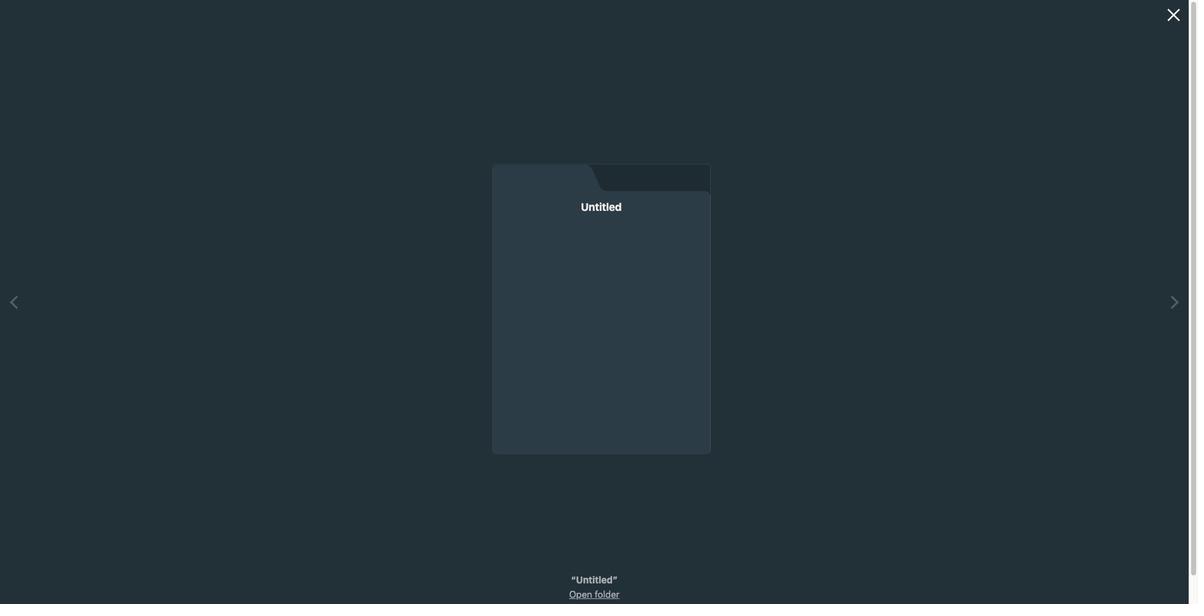 Task type: vqa. For each thing, say whether or not it's contained in the screenshot.
10:41AM element
no



Task type: locate. For each thing, give the bounding box(es) containing it.
color it pink image
[[876, 301, 889, 314], [876, 350, 889, 363]]

1 vertical spatial color it white image
[[816, 350, 829, 363]]

2 color it red image from the top
[[861, 350, 874, 363]]

0 vertical spatial color it red image
[[861, 252, 874, 265]]

1 vertical spatial color it purple image
[[816, 319, 829, 333]]

color it gray image for color it brown icon related to color it green icon related to color it orange image
[[876, 319, 889, 333]]

2 color it yellow image from the top
[[831, 252, 844, 265]]

untitled inside 'link'
[[581, 201, 622, 213]]

color it pink image for color it red image for 3rd color it orange icon from the bottom of the page
[[876, 203, 889, 216]]

color it blue image for color it green icon related to color it orange image
[[831, 319, 844, 333]]

color it yellow image
[[831, 203, 844, 216], [831, 252, 844, 265], [831, 301, 844, 314], [831, 350, 844, 363]]

color it white image for color it purple image related to color it green icon associated with 3rd color it orange icon from the bottom of the page
[[816, 203, 829, 216]]

0 vertical spatial color it orange image
[[846, 203, 859, 216]]

1 color it red image from the top
[[861, 203, 874, 216]]

2 vertical spatial color it orange image
[[846, 350, 859, 363]]

the right the in
[[627, 197, 640, 207]]

color it purple image
[[816, 270, 829, 284]]

color it red image for 3rd color it orange icon from the bottom of the page
[[861, 203, 874, 216]]

1 color it blue image from the top
[[831, 221, 844, 234]]

2 color it gray image from the top
[[876, 369, 889, 382]]

2 color it green image from the top
[[846, 319, 859, 333]]

0 vertical spatial color it green image
[[846, 221, 859, 234]]

james peterson image
[[1165, 3, 1184, 22]]

color it white image for color it yellow icon related to second color it orange icon from the top
[[816, 252, 829, 265]]

color it green image
[[846, 221, 859, 234], [846, 319, 859, 333], [846, 369, 859, 382]]

1 vertical spatial color it green image
[[846, 319, 859, 333]]

color it blue image for 3rd color it orange icon from the bottom of the page
[[831, 221, 844, 234]]

1 color it gray image from the top
[[876, 319, 889, 333]]

2 color it purple image from the top
[[816, 319, 829, 333]]

2 color it white image from the top
[[816, 350, 829, 363]]

color it green image
[[846, 270, 859, 284]]

color it yellow image for second color it orange icon from the top
[[831, 252, 844, 265]]

1 vertical spatial color it gray image
[[876, 369, 889, 382]]

the right of
[[472, 197, 485, 207]]

color it gray image
[[876, 319, 889, 333], [876, 369, 889, 382]]

color it brown image
[[861, 221, 874, 234], [861, 270, 874, 284], [861, 319, 874, 333], [861, 369, 874, 382]]

untitled open folder
[[569, 574, 620, 600]]

0 vertical spatial color it gray image
[[876, 221, 889, 234]]

color it green image for 3rd color it orange icon from the bottom of the page
[[846, 221, 859, 234]]

1 color it brown image from the top
[[861, 221, 874, 234]]

color it gray image
[[876, 221, 889, 234], [876, 270, 889, 284]]

1 vertical spatial color it orange image
[[846, 252, 859, 265]]

0 vertical spatial color it blue image
[[831, 221, 844, 234]]

1 vertical spatial untitled
[[576, 574, 613, 585]]

breadcrumb element
[[280, 32, 909, 60]]

color it purple image
[[816, 221, 829, 234], [816, 319, 829, 333], [816, 369, 829, 382]]

1 vertical spatial color it red image
[[861, 350, 874, 363]]

the
[[472, 197, 485, 207], [627, 197, 640, 207]]

open folder link
[[569, 588, 620, 600]]

2 color it pink image from the top
[[876, 350, 889, 363]]

color it red image
[[861, 203, 874, 216], [861, 301, 874, 314]]

color it green image for 1st color it orange icon from the bottom of the page
[[846, 369, 859, 382]]

color it red image for second color it orange icon from the top
[[861, 252, 874, 265]]

2 color it blue image from the top
[[831, 369, 844, 382]]

color it red image
[[861, 252, 874, 265], [861, 350, 874, 363]]

color it blue image
[[831, 221, 844, 234], [831, 369, 844, 382]]

4 color it brown image from the top
[[861, 369, 874, 382]]

color it gray image for color it green icon associated with 3rd color it orange icon from the bottom of the page
[[876, 221, 889, 234]]

here's where we're keeping track of the licensed music we've been using in the show.
[[329, 197, 665, 207]]

1 vertical spatial color it blue image
[[831, 369, 844, 382]]

1 color it red image from the top
[[861, 252, 874, 265]]

color it gray image for color it brown icon related to color it green icon related to 1st color it orange icon from the bottom of the page
[[876, 369, 889, 382]]

color it white image
[[816, 203, 829, 216], [816, 301, 829, 314]]

untitled for untitled
[[581, 201, 622, 213]]

color it blue image for color it green image on the right of the page
[[831, 270, 844, 284]]

untitled right we've
[[581, 201, 622, 213]]

1 vertical spatial color it red image
[[861, 301, 874, 314]]

2 vertical spatial color it green image
[[846, 369, 859, 382]]

untitled for untitled open folder
[[576, 574, 613, 585]]

color it purple image for color it green icon associated with 3rd color it orange icon from the bottom of the page
[[816, 221, 829, 234]]

color it brown image for color it green icon related to color it orange image
[[861, 319, 874, 333]]

2 color it red image from the top
[[861, 301, 874, 314]]

1 vertical spatial color it pink image
[[876, 350, 889, 363]]

1 color it white image from the top
[[816, 252, 829, 265]]

color it white image for color it yellow icon associated with 1st color it orange icon from the bottom of the page
[[816, 350, 829, 363]]

0 vertical spatial color it pink image
[[876, 301, 889, 314]]

0 horizontal spatial the
[[472, 197, 485, 207]]

color it white image for color it green icon related to color it orange image color it purple image
[[816, 301, 829, 314]]

music
[[522, 197, 546, 207]]

we're
[[383, 197, 404, 207]]

0 vertical spatial color it red image
[[861, 203, 874, 216]]

0 vertical spatial color it purple image
[[816, 221, 829, 234]]

0 vertical spatial color it pink image
[[876, 203, 889, 216]]

2 color it gray image from the top
[[876, 270, 889, 284]]

None submit
[[835, 244, 870, 263], [835, 294, 870, 312], [835, 343, 870, 361], [835, 392, 870, 411], [835, 244, 870, 263], [835, 294, 870, 312], [835, 343, 870, 361], [835, 392, 870, 411]]

1 color it green image from the top
[[846, 221, 859, 234]]

main element
[[0, 0, 1189, 24]]

2 color it pink image from the top
[[876, 252, 889, 265]]

color it blue image
[[831, 270, 844, 284], [831, 319, 844, 333]]

1 color it white image from the top
[[816, 203, 829, 216]]

color it red image for color it orange image
[[861, 301, 874, 314]]

color it pink image for 1st color it orange icon from the bottom of the page
[[876, 350, 889, 363]]

0 vertical spatial untitled
[[581, 201, 622, 213]]

1 vertical spatial color it pink image
[[876, 252, 889, 265]]

1 color it purple image from the top
[[816, 221, 829, 234]]

3 color it yellow image from the top
[[831, 301, 844, 314]]

color it purple image for color it green icon related to color it orange image
[[816, 319, 829, 333]]

1 color it gray image from the top
[[876, 221, 889, 234]]

color it pink image for color it orange image
[[876, 301, 889, 314]]

1 color it pink image from the top
[[876, 301, 889, 314]]

1 vertical spatial color it gray image
[[876, 270, 889, 284]]

untitled inside untitled open folder
[[576, 574, 613, 585]]

3 color it orange image from the top
[[846, 350, 859, 363]]

1 vertical spatial color it white image
[[816, 301, 829, 314]]

2 color it brown image from the top
[[861, 270, 874, 284]]

of
[[462, 197, 470, 207]]

in
[[618, 197, 625, 207]]

2 color it blue image from the top
[[831, 319, 844, 333]]

0 vertical spatial color it white image
[[816, 203, 829, 216]]

1 color it blue image from the top
[[831, 270, 844, 284]]

1 color it pink image from the top
[[876, 203, 889, 216]]

color it orange image
[[846, 203, 859, 216], [846, 252, 859, 265], [846, 350, 859, 363]]

0 vertical spatial color it gray image
[[876, 319, 889, 333]]

3 color it purple image from the top
[[816, 369, 829, 382]]

0 vertical spatial color it blue image
[[831, 270, 844, 284]]

here's where we're keeping track of the licensed music we've been using in the show. link
[[293, 183, 853, 208]]

3 color it green image from the top
[[846, 369, 859, 382]]

1 horizontal spatial the
[[627, 197, 640, 207]]

color it pink image
[[876, 203, 889, 216], [876, 252, 889, 265]]

1 color it yellow image from the top
[[831, 203, 844, 216]]

color it white image
[[816, 252, 829, 265], [816, 350, 829, 363]]

untitled up open folder link
[[576, 574, 613, 585]]

2 color it orange image from the top
[[846, 252, 859, 265]]

0 vertical spatial color it white image
[[816, 252, 829, 265]]

1 vertical spatial color it blue image
[[831, 319, 844, 333]]

2 color it white image from the top
[[816, 301, 829, 314]]

2 vertical spatial color it purple image
[[816, 369, 829, 382]]

4 color it yellow image from the top
[[831, 350, 844, 363]]

untitled
[[581, 201, 622, 213], [576, 574, 613, 585]]

where
[[357, 197, 381, 207]]

3 color it brown image from the top
[[861, 319, 874, 333]]



Task type: describe. For each thing, give the bounding box(es) containing it.
been
[[573, 197, 592, 207]]

color it yellow image for color it orange image
[[831, 301, 844, 314]]

color it gray image for color it green image on the right of the page
[[876, 270, 889, 284]]

color it red image for 1st color it orange icon from the bottom of the page
[[861, 350, 874, 363]]

color it purple image for color it green icon related to 1st color it orange icon from the bottom of the page
[[816, 369, 829, 382]]

licensed
[[487, 197, 520, 207]]

open
[[569, 588, 592, 600]]

untitled link
[[493, 165, 710, 454]]

2 the from the left
[[627, 197, 640, 207]]

color it orange image
[[846, 301, 859, 314]]

show.
[[642, 197, 665, 207]]

1 the from the left
[[472, 197, 485, 207]]

keeping
[[407, 197, 438, 207]]

1 color it orange image from the top
[[846, 203, 859, 216]]

here's
[[329, 197, 354, 207]]

track
[[440, 197, 460, 207]]

color it pink image for color it red icon for second color it orange icon from the top
[[876, 252, 889, 265]]

using
[[595, 197, 616, 207]]

color it blue image for 1st color it orange icon from the bottom of the page
[[831, 369, 844, 382]]

color it yellow image for 1st color it orange icon from the bottom of the page
[[831, 350, 844, 363]]

color it brown image for color it green icon related to 1st color it orange icon from the bottom of the page
[[861, 369, 874, 382]]

color it yellow image for 3rd color it orange icon from the bottom of the page
[[831, 203, 844, 216]]

color it brown image for color it green image on the right of the page
[[861, 270, 874, 284]]

color it green image for color it orange image
[[846, 319, 859, 333]]

folder
[[595, 588, 620, 600]]

we've
[[548, 197, 570, 207]]

color it brown image for color it green icon associated with 3rd color it orange icon from the bottom of the page
[[861, 221, 874, 234]]



